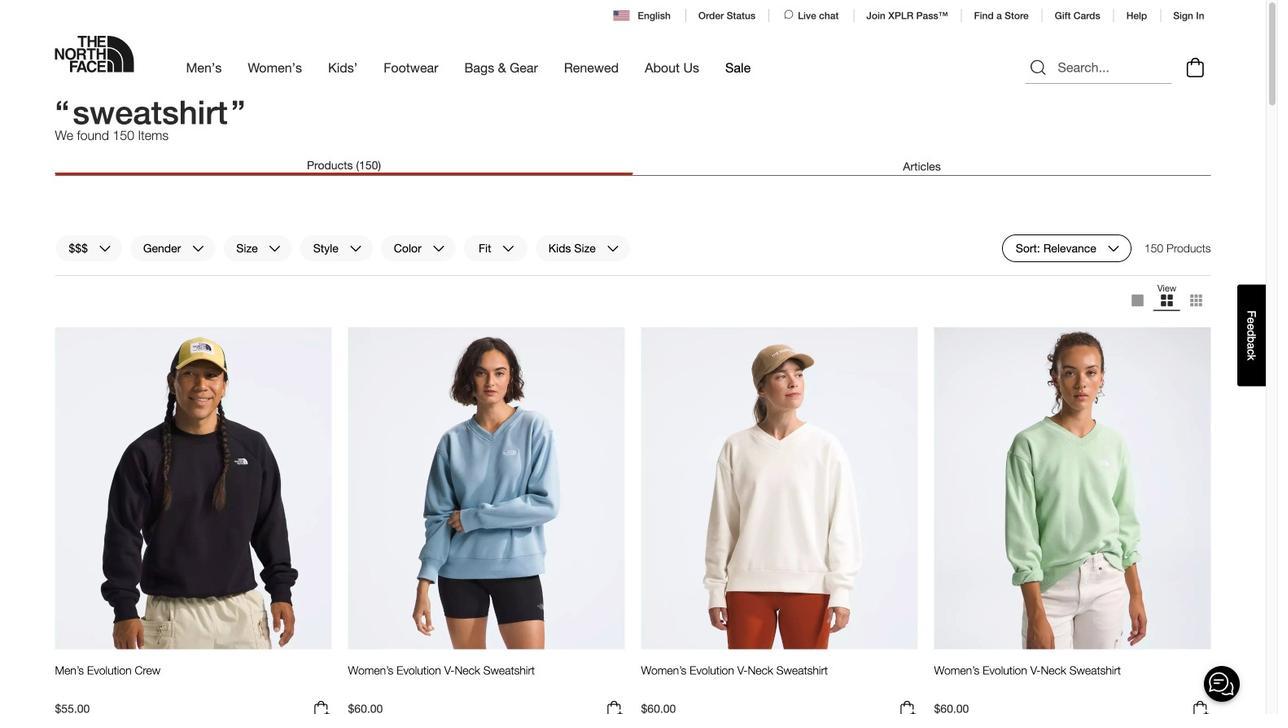 Task type: locate. For each thing, give the bounding box(es) containing it.
2 horizontal spatial women's evolution v-neck sweatshirt image
[[935, 327, 1211, 650]]

status
[[1145, 235, 1211, 262]]

men's evolution crew image
[[55, 327, 332, 650]]

tab list
[[55, 158, 1211, 176]]

list box
[[1124, 283, 1211, 318]]

view cart image
[[1183, 55, 1209, 80]]

1 horizontal spatial women's evolution v-neck sweatshirt image
[[641, 327, 918, 650]]

Search search field
[[1026, 51, 1172, 84]]

1 women's evolution v-neck sweatshirt image from the left
[[348, 327, 625, 650]]

2 women's evolution v-neck sweatshirt image from the left
[[641, 327, 918, 650]]

search all image
[[1029, 58, 1049, 77]]

women's evolution v-neck sweatshirt image
[[348, 327, 625, 650], [641, 327, 918, 650], [935, 327, 1211, 650]]

0 horizontal spatial women's evolution v-neck sweatshirt image
[[348, 327, 625, 650]]



Task type: vqa. For each thing, say whether or not it's contained in the screenshot.
third the Women's Evolution V-Neck Sweatshirt image from the left
yes



Task type: describe. For each thing, give the bounding box(es) containing it.
3 women's evolution v-neck sweatshirt image from the left
[[935, 327, 1211, 650]]

the north face home page image
[[55, 36, 134, 72]]



